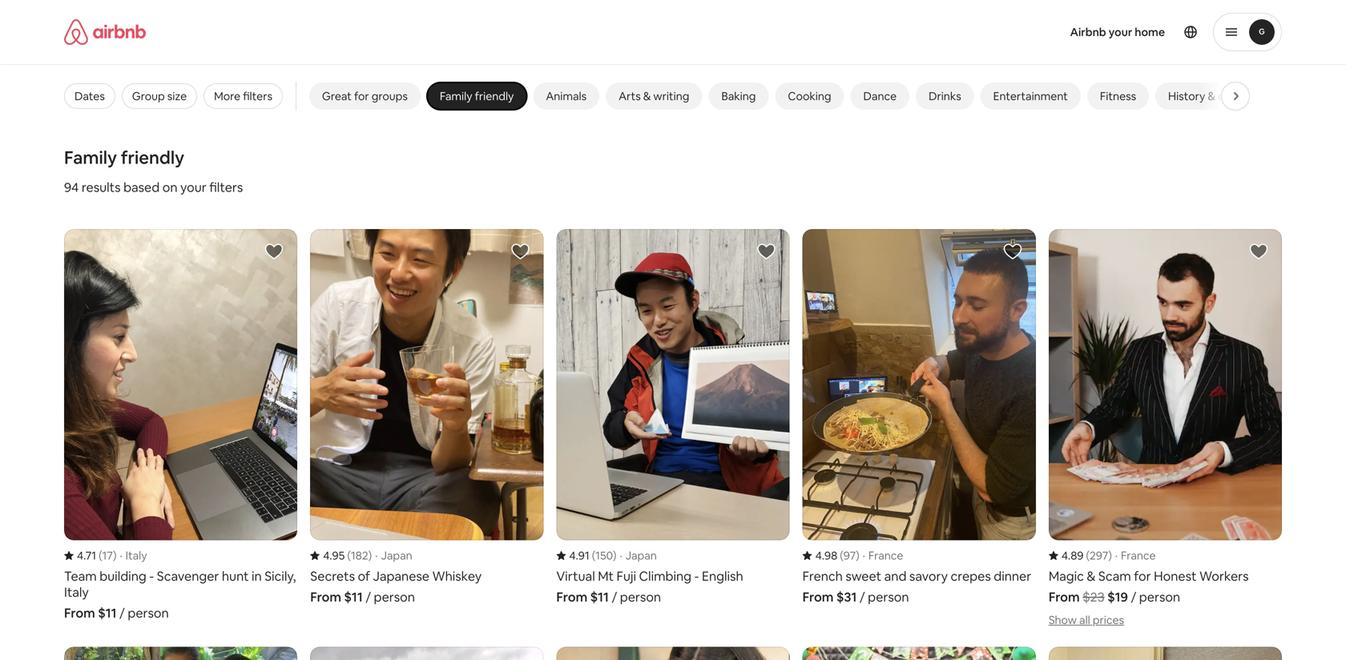 Task type: vqa. For each thing, say whether or not it's contained in the screenshot.


Task type: describe. For each thing, give the bounding box(es) containing it.
filters inside button
[[243, 89, 272, 103]]

entertainment
[[993, 89, 1068, 103]]

arts & writing element
[[619, 89, 689, 103]]

drinks
[[929, 89, 961, 103]]

history & culture element
[[1168, 89, 1254, 103]]

person for 4.95 ( 182 )
[[374, 589, 415, 605]]

history
[[1168, 89, 1205, 103]]

17
[[102, 548, 113, 563]]

entertainment button
[[980, 83, 1081, 110]]

rating 4.71 out of 5; 17 reviews image
[[64, 548, 117, 563]]

all
[[1079, 613, 1090, 627]]

save this experience image for 4.91 ( 150 )
[[757, 242, 776, 261]]

japan for 4.91 ( 150 )
[[625, 548, 657, 563]]

$31
[[836, 589, 857, 605]]

person for 4.71 ( 17 )
[[128, 605, 169, 621]]

) for 4.91 ( 150 )
[[613, 548, 616, 563]]

dance button
[[851, 83, 909, 110]]

4.98
[[815, 548, 837, 563]]

· japan for 4.95 ( 182 )
[[375, 548, 412, 563]]

airbnb your home link
[[1061, 15, 1175, 49]]

group size
[[132, 89, 187, 103]]

$11 for 182
[[344, 589, 363, 605]]

cooking element
[[788, 89, 831, 103]]

arts & writing button
[[606, 83, 702, 110]]

friendly inside family friendly "button"
[[475, 89, 514, 103]]

) for 4.71 ( 17 )
[[113, 548, 117, 563]]

1 vertical spatial filters
[[209, 179, 243, 196]]

magic & scam for honest workers group
[[1049, 229, 1282, 628]]

rating 4.91 out of 5; 150 reviews image
[[556, 548, 616, 563]]

family friendly element
[[440, 89, 514, 103]]

$11 for 150
[[590, 589, 609, 605]]

182
[[351, 548, 368, 563]]

dates button
[[64, 83, 115, 109]]

drinks element
[[929, 89, 961, 103]]

4.98 ( 97 )
[[815, 548, 859, 563]]

virtual mt fuji climbing - english group
[[556, 229, 790, 605]]

1 vertical spatial family
[[64, 146, 117, 169]]

( for 182
[[347, 548, 351, 563]]

arts
[[619, 89, 641, 103]]

show all prices button
[[1049, 613, 1124, 627]]

cooking
[[788, 89, 831, 103]]

$23
[[1083, 589, 1105, 605]]

from for 4.98 ( 97 )
[[803, 589, 834, 605]]

dance
[[863, 89, 897, 103]]

great for groups element
[[322, 89, 408, 103]]

4.89
[[1061, 548, 1084, 563]]

france for from
[[1121, 548, 1156, 563]]

great for groups
[[322, 89, 408, 103]]

/ for 4.91 ( 150 )
[[612, 589, 617, 605]]

from inside from $23 $19 / person show all prices
[[1049, 589, 1080, 605]]

) for 4.98 ( 97 )
[[856, 548, 859, 563]]

history & culture button
[[1155, 83, 1267, 110]]

rating 4.89 out of 5; 297 reviews image
[[1049, 548, 1112, 563]]

from $11 / person for 182
[[310, 589, 415, 605]]

animals element
[[546, 89, 587, 103]]

france for from $31
[[868, 548, 903, 563]]

save this experience image for 4.95 ( 182 )
[[511, 242, 530, 261]]

baking element
[[721, 89, 756, 103]]

fitness
[[1100, 89, 1136, 103]]

) for 4.89 ( 297 )
[[1108, 548, 1112, 563]]

4.89 ( 297 )
[[1061, 548, 1112, 563]]

show
[[1049, 613, 1077, 627]]

drinks button
[[916, 83, 974, 110]]

results
[[82, 179, 121, 196]]

/ for 4.98 ( 97 )
[[860, 589, 865, 605]]

entertainment element
[[993, 89, 1068, 103]]

arts & writing
[[619, 89, 689, 103]]

group size button
[[122, 83, 197, 109]]

profile element
[[812, 0, 1282, 64]]

size
[[167, 89, 187, 103]]



Task type: locate. For each thing, give the bounding box(es) containing it.
5 ) from the left
[[1108, 548, 1112, 563]]

/ down 182
[[366, 589, 371, 605]]

· inside magic & scam for honest workers group
[[1115, 548, 1118, 563]]

/ inside team building - scavenger hunt in sicily, italy "group"
[[119, 605, 125, 621]]

( inside virtual mt fuji climbing - english group
[[592, 548, 595, 563]]

2 ( from the left
[[347, 548, 351, 563]]

from inside virtual mt fuji climbing - english group
[[556, 589, 587, 605]]

· right 182
[[375, 548, 378, 563]]

great for groups button
[[309, 83, 421, 110]]

from $11 / person inside team building - scavenger hunt in sicily, italy "group"
[[64, 605, 169, 621]]

( inside team building - scavenger hunt in sicily, italy "group"
[[99, 548, 102, 563]]

4 save this experience image from the left
[[1249, 242, 1268, 261]]

2 save this experience image from the left
[[757, 242, 776, 261]]

· inside virtual mt fuji climbing - english group
[[620, 548, 622, 563]]

italy
[[126, 548, 147, 563]]

family inside "button"
[[440, 89, 472, 103]]

for
[[354, 89, 369, 103]]

&
[[643, 89, 651, 103], [1208, 89, 1215, 103]]

4.91
[[569, 548, 589, 563]]

/ inside virtual mt fuji climbing - english group
[[612, 589, 617, 605]]

2 horizontal spatial from $11 / person
[[556, 589, 661, 605]]

4 ( from the left
[[840, 548, 843, 563]]

/ inside secrets of japanese whiskey group
[[366, 589, 371, 605]]

1 vertical spatial your
[[180, 179, 207, 196]]

$11 inside secrets of japanese whiskey group
[[344, 589, 363, 605]]

save this experience image inside virtual mt fuji climbing - english group
[[757, 242, 776, 261]]

· inside team building - scavenger hunt in sicily, italy "group"
[[120, 548, 122, 563]]

· france right 297
[[1115, 548, 1156, 563]]

& for arts
[[643, 89, 651, 103]]

0 vertical spatial family
[[440, 89, 472, 103]]

(
[[99, 548, 102, 563], [347, 548, 351, 563], [592, 548, 595, 563], [840, 548, 843, 563], [1086, 548, 1090, 563]]

( for 97
[[840, 548, 843, 563]]

2 · from the left
[[375, 548, 378, 563]]

/ for 4.95 ( 182 )
[[366, 589, 371, 605]]

prices
[[1093, 613, 1124, 627]]

297
[[1090, 548, 1108, 563]]

save this experience image inside secrets of japanese whiskey group
[[511, 242, 530, 261]]

$11 down 4.95 ( 182 ) at bottom
[[344, 589, 363, 605]]

3 · from the left
[[620, 548, 622, 563]]

) inside virtual mt fuji climbing - english group
[[613, 548, 616, 563]]

0 horizontal spatial japan
[[381, 548, 412, 563]]

japan inside virtual mt fuji climbing - english group
[[625, 548, 657, 563]]

from for 4.95 ( 182 )
[[310, 589, 341, 605]]

( inside secrets of japanese whiskey group
[[347, 548, 351, 563]]

( inside french sweet and savory crepes dinner group
[[840, 548, 843, 563]]

0 horizontal spatial friendly
[[121, 146, 184, 169]]

1 · japan from the left
[[375, 548, 412, 563]]

more
[[214, 89, 241, 103]]

japan right "150"
[[625, 548, 657, 563]]

0 horizontal spatial · japan
[[375, 548, 412, 563]]

cooking button
[[775, 83, 844, 110]]

from $11 / person down 182
[[310, 589, 415, 605]]

japan right 182
[[381, 548, 412, 563]]

1 horizontal spatial your
[[1109, 25, 1132, 39]]

· inside secrets of japanese whiskey group
[[375, 548, 378, 563]]

save this experience image
[[265, 242, 284, 261]]

french sweet and savory crepes dinner group
[[803, 229, 1036, 605]]

· japan right "150"
[[620, 548, 657, 563]]

person inside from $23 $19 / person show all prices
[[1139, 589, 1180, 605]]

2 & from the left
[[1208, 89, 1215, 103]]

fitness element
[[1100, 89, 1136, 103]]

france right 97
[[868, 548, 903, 563]]

) inside magic & scam for honest workers group
[[1108, 548, 1112, 563]]

from down '4.91'
[[556, 589, 587, 605]]

filters right on
[[209, 179, 243, 196]]

team building - scavenger hunt in sicily, italy group
[[64, 229, 297, 621]]

5 · from the left
[[1115, 548, 1118, 563]]

/ inside from $23 $19 / person show all prices
[[1131, 589, 1136, 605]]

based
[[123, 179, 160, 196]]

1 horizontal spatial &
[[1208, 89, 1215, 103]]

2 horizontal spatial $11
[[590, 589, 609, 605]]

· for 4.71 ( 17 )
[[120, 548, 122, 563]]

4.95 ( 182 )
[[323, 548, 372, 563]]

on
[[162, 179, 177, 196]]

( right '4.91'
[[592, 548, 595, 563]]

94
[[64, 179, 79, 196]]

4.71 ( 17 )
[[77, 548, 117, 563]]

) left '· italy'
[[113, 548, 117, 563]]

( for 297
[[1086, 548, 1090, 563]]

airbnb
[[1070, 25, 1106, 39]]

friendly up 94 results based on your filters
[[121, 146, 184, 169]]

from $11 / person
[[310, 589, 415, 605], [556, 589, 661, 605], [64, 605, 169, 621]]

4.95
[[323, 548, 345, 563]]

· japan right 182
[[375, 548, 412, 563]]

groups
[[372, 89, 408, 103]]

97
[[843, 548, 856, 563]]

culture
[[1218, 89, 1254, 103]]

1 horizontal spatial friendly
[[475, 89, 514, 103]]

save this experience image
[[511, 242, 530, 261], [757, 242, 776, 261], [1003, 242, 1022, 261], [1249, 242, 1268, 261]]

1 horizontal spatial france
[[1121, 548, 1156, 563]]

1 horizontal spatial family
[[440, 89, 472, 103]]

writing
[[653, 89, 689, 103]]

2 · japan from the left
[[620, 548, 657, 563]]

from for 4.71 ( 17 )
[[64, 605, 95, 621]]

airbnb your home
[[1070, 25, 1165, 39]]

$11 inside team building - scavenger hunt in sicily, italy "group"
[[98, 605, 117, 621]]

person inside secrets of japanese whiskey group
[[374, 589, 415, 605]]

from
[[310, 589, 341, 605], [556, 589, 587, 605], [803, 589, 834, 605], [1049, 589, 1080, 605], [64, 605, 95, 621]]

( right 4.89 on the bottom
[[1086, 548, 1090, 563]]

0 horizontal spatial · france
[[863, 548, 903, 563]]

save this experience image inside magic & scam for honest workers group
[[1249, 242, 1268, 261]]

) inside team building - scavenger hunt in sicily, italy "group"
[[113, 548, 117, 563]]

· right 297
[[1115, 548, 1118, 563]]

) inside french sweet and savory crepes dinner group
[[856, 548, 859, 563]]

· france for from
[[1115, 548, 1156, 563]]

· right "150"
[[620, 548, 622, 563]]

from $11 / person down "150"
[[556, 589, 661, 605]]

from $11 / person for 150
[[556, 589, 661, 605]]

0 horizontal spatial family friendly
[[64, 146, 184, 169]]

1 vertical spatial friendly
[[121, 146, 184, 169]]

· france inside french sweet and savory crepes dinner group
[[863, 548, 903, 563]]

· right 17
[[120, 548, 122, 563]]

from inside french sweet and savory crepes dinner group
[[803, 589, 834, 605]]

0 vertical spatial your
[[1109, 25, 1132, 39]]

· for 4.98 ( 97 )
[[863, 548, 865, 563]]

( right 4.71
[[99, 548, 102, 563]]

( inside magic & scam for honest workers group
[[1086, 548, 1090, 563]]

friendly
[[475, 89, 514, 103], [121, 146, 184, 169]]

3 ( from the left
[[592, 548, 595, 563]]

· france for from $31
[[863, 548, 903, 563]]

rating 4.95 out of 5; 182 reviews image
[[310, 548, 372, 563]]

dance element
[[863, 89, 897, 103]]

$11 inside virtual mt fuji climbing - english group
[[590, 589, 609, 605]]

save this experience image for 4.98 ( 97 )
[[1003, 242, 1022, 261]]

filters
[[243, 89, 272, 103], [209, 179, 243, 196]]

150
[[595, 548, 613, 563]]

( for 17
[[99, 548, 102, 563]]

)
[[113, 548, 117, 563], [368, 548, 372, 563], [613, 548, 616, 563], [856, 548, 859, 563], [1108, 548, 1112, 563]]

1 horizontal spatial · japan
[[620, 548, 657, 563]]

2 ) from the left
[[368, 548, 372, 563]]

/ inside french sweet and savory crepes dinner group
[[860, 589, 865, 605]]

dates
[[75, 89, 105, 103]]

1 ( from the left
[[99, 548, 102, 563]]

/ down '· italy'
[[119, 605, 125, 621]]

from inside team building - scavenger hunt in sicily, italy "group"
[[64, 605, 95, 621]]

friendly left animals
[[475, 89, 514, 103]]

from down 4.71
[[64, 605, 95, 621]]

from for 4.91 ( 150 )
[[556, 589, 587, 605]]

france inside french sweet and savory crepes dinner group
[[868, 548, 903, 563]]

baking
[[721, 89, 756, 103]]

$11 down 17
[[98, 605, 117, 621]]

family friendly
[[440, 89, 514, 103], [64, 146, 184, 169]]

home
[[1135, 25, 1165, 39]]

$11 down "150"
[[590, 589, 609, 605]]

0 horizontal spatial $11
[[98, 605, 117, 621]]

· for 4.95 ( 182 )
[[375, 548, 378, 563]]

from $23 $19 / person show all prices
[[1049, 589, 1180, 627]]

family
[[440, 89, 472, 103], [64, 146, 117, 169]]

) right 4.89 on the bottom
[[1108, 548, 1112, 563]]

france right 297
[[1121, 548, 1156, 563]]

· for 4.91 ( 150 )
[[620, 548, 622, 563]]

) inside secrets of japanese whiskey group
[[368, 548, 372, 563]]

great
[[322, 89, 352, 103]]

/ right $19
[[1131, 589, 1136, 605]]

1 japan from the left
[[381, 548, 412, 563]]

· right 97
[[863, 548, 865, 563]]

· france
[[863, 548, 903, 563], [1115, 548, 1156, 563]]

· japan inside virtual mt fuji climbing - english group
[[620, 548, 657, 563]]

4 · from the left
[[863, 548, 865, 563]]

2 france from the left
[[1121, 548, 1156, 563]]

your inside profile element
[[1109, 25, 1132, 39]]

4.71
[[77, 548, 96, 563]]

) right '4.91'
[[613, 548, 616, 563]]

5 ( from the left
[[1086, 548, 1090, 563]]

secrets of japanese whiskey group
[[310, 229, 544, 605]]

save this experience image inside french sweet and savory crepes dinner group
[[1003, 242, 1022, 261]]

from $31 / person
[[803, 589, 909, 605]]

from down '4.95'
[[310, 589, 341, 605]]

· italy
[[120, 548, 147, 563]]

1 horizontal spatial $11
[[344, 589, 363, 605]]

person inside virtual mt fuji climbing - english group
[[620, 589, 661, 605]]

/ right $31
[[860, 589, 865, 605]]

japan for 4.95 ( 182 )
[[381, 548, 412, 563]]

1 · from the left
[[120, 548, 122, 563]]

· france right 97
[[863, 548, 903, 563]]

( for 150
[[592, 548, 595, 563]]

from up show
[[1049, 589, 1080, 605]]

·
[[120, 548, 122, 563], [375, 548, 378, 563], [620, 548, 622, 563], [863, 548, 865, 563], [1115, 548, 1118, 563]]

person for 4.91 ( 150 )
[[620, 589, 661, 605]]

0 horizontal spatial &
[[643, 89, 651, 103]]

& left culture
[[1208, 89, 1215, 103]]

/ down "150"
[[612, 589, 617, 605]]

) right '4.95'
[[368, 548, 372, 563]]

from left $31
[[803, 589, 834, 605]]

$11
[[344, 589, 363, 605], [590, 589, 609, 605], [98, 605, 117, 621]]

japan inside secrets of japanese whiskey group
[[381, 548, 412, 563]]

2 japan from the left
[[625, 548, 657, 563]]

more filters
[[214, 89, 272, 103]]

rating 4.98 out of 5; 97 reviews image
[[803, 548, 859, 563]]

· for 4.89 ( 297 )
[[1115, 548, 1118, 563]]

your
[[1109, 25, 1132, 39], [180, 179, 207, 196]]

1 vertical spatial family friendly
[[64, 146, 184, 169]]

· inside french sweet and savory crepes dinner group
[[863, 548, 865, 563]]

japan
[[381, 548, 412, 563], [625, 548, 657, 563]]

/
[[366, 589, 371, 605], [612, 589, 617, 605], [860, 589, 865, 605], [1131, 589, 1136, 605], [119, 605, 125, 621]]

( right '4.95'
[[347, 548, 351, 563]]

person inside team building - scavenger hunt in sicily, italy "group"
[[128, 605, 169, 621]]

baking button
[[709, 83, 769, 110]]

france
[[868, 548, 903, 563], [1121, 548, 1156, 563]]

0 horizontal spatial your
[[180, 179, 207, 196]]

from $11 / person for 17
[[64, 605, 169, 621]]

$19
[[1107, 589, 1128, 605]]

( right the 4.98
[[840, 548, 843, 563]]

0 vertical spatial filters
[[243, 89, 272, 103]]

& for history
[[1208, 89, 1215, 103]]

· japan for 4.91 ( 150 )
[[620, 548, 657, 563]]

1 save this experience image from the left
[[511, 242, 530, 261]]

save this experience image for 4.89 ( 297 )
[[1249, 242, 1268, 261]]

history & culture
[[1168, 89, 1254, 103]]

· france inside magic & scam for honest workers group
[[1115, 548, 1156, 563]]

from $11 / person down 17
[[64, 605, 169, 621]]

3 ) from the left
[[613, 548, 616, 563]]

1 & from the left
[[643, 89, 651, 103]]

/ for 4.71 ( 17 )
[[119, 605, 125, 621]]

& right arts
[[643, 89, 651, 103]]

from inside secrets of japanese whiskey group
[[310, 589, 341, 605]]

3 save this experience image from the left
[[1003, 242, 1022, 261]]

group
[[132, 89, 165, 103]]

more filters button
[[204, 83, 283, 109]]

from $11 / person inside secrets of japanese whiskey group
[[310, 589, 415, 605]]

animals button
[[533, 83, 599, 110]]

4 ) from the left
[[856, 548, 859, 563]]

1 · france from the left
[[863, 548, 903, 563]]

4.91 ( 150 )
[[569, 548, 616, 563]]

1 horizontal spatial from $11 / person
[[310, 589, 415, 605]]

family friendly inside "button"
[[440, 89, 514, 103]]

$11 for 17
[[98, 605, 117, 621]]

family right groups
[[440, 89, 472, 103]]

fitness button
[[1087, 83, 1149, 110]]

2 · france from the left
[[1115, 548, 1156, 563]]

animals
[[546, 89, 587, 103]]

person inside french sweet and savory crepes dinner group
[[868, 589, 909, 605]]

0 vertical spatial friendly
[[475, 89, 514, 103]]

0 vertical spatial family friendly
[[440, 89, 514, 103]]

1 ) from the left
[[113, 548, 117, 563]]

family friendly button
[[427, 83, 527, 110]]

person
[[374, 589, 415, 605], [620, 589, 661, 605], [868, 589, 909, 605], [1139, 589, 1180, 605], [128, 605, 169, 621]]

) right the 4.98
[[856, 548, 859, 563]]

· japan
[[375, 548, 412, 563], [620, 548, 657, 563]]

0 horizontal spatial france
[[868, 548, 903, 563]]

· japan inside secrets of japanese whiskey group
[[375, 548, 412, 563]]

1 france from the left
[[868, 548, 903, 563]]

1 horizontal spatial · france
[[1115, 548, 1156, 563]]

filters right more
[[243, 89, 272, 103]]

0 horizontal spatial from $11 / person
[[64, 605, 169, 621]]

from $11 / person inside virtual mt fuji climbing - english group
[[556, 589, 661, 605]]

1 horizontal spatial family friendly
[[440, 89, 514, 103]]

family up results
[[64, 146, 117, 169]]

france inside magic & scam for honest workers group
[[1121, 548, 1156, 563]]

person for 4.98 ( 97 )
[[868, 589, 909, 605]]

0 horizontal spatial family
[[64, 146, 117, 169]]

1 horizontal spatial japan
[[625, 548, 657, 563]]

94 results based on your filters
[[64, 179, 243, 196]]

your right on
[[180, 179, 207, 196]]

) for 4.95 ( 182 )
[[368, 548, 372, 563]]

your left the home
[[1109, 25, 1132, 39]]



